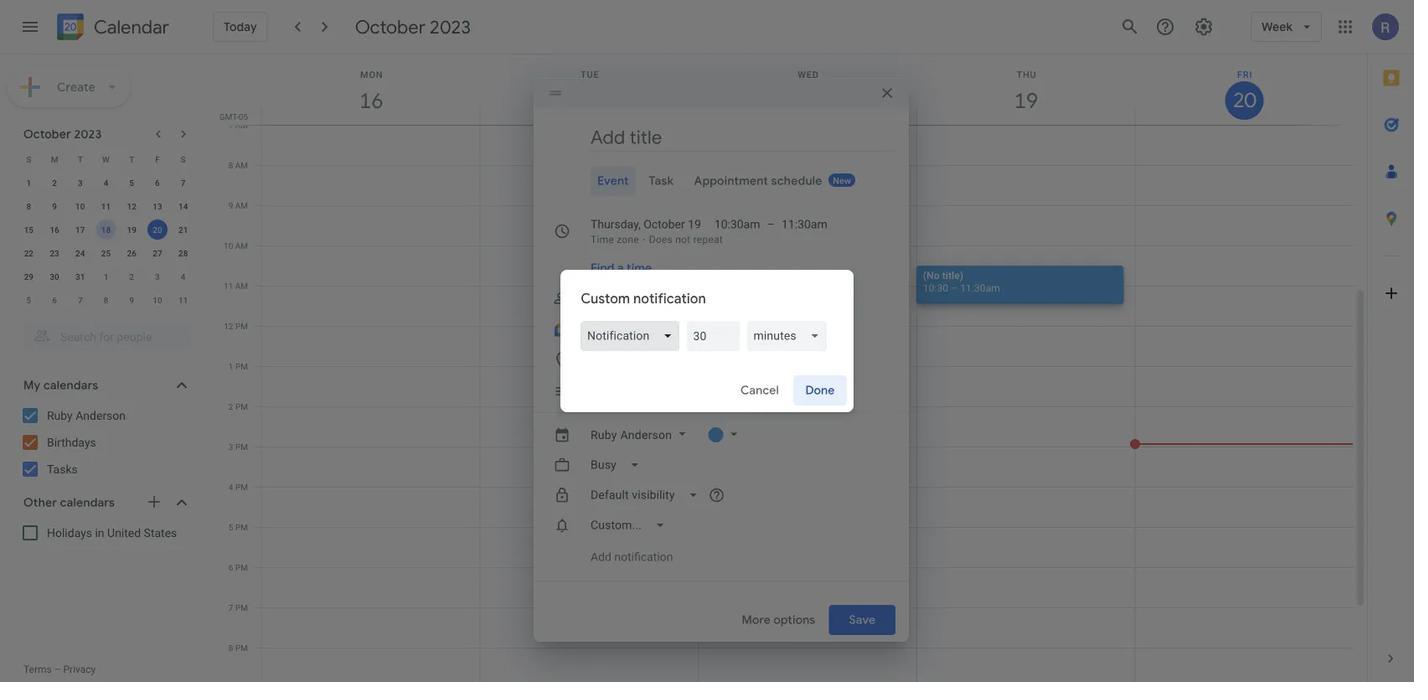 Task type: vqa. For each thing, say whether or not it's contained in the screenshot.


Task type: locate. For each thing, give the bounding box(es) containing it.
10:30
[[923, 282, 949, 294]]

calendars for other calendars
[[60, 495, 115, 510]]

november 9 element
[[122, 290, 142, 310]]

1 horizontal spatial tab list
[[1369, 54, 1415, 635]]

10 element
[[70, 196, 90, 216]]

2 down m
[[52, 178, 57, 188]]

notification for add notification
[[615, 550, 673, 564]]

2 vertical spatial 5
[[229, 522, 233, 532]]

0 vertical spatial october
[[355, 15, 426, 39]]

10 for november 10 element
[[153, 295, 162, 305]]

5 up 12 element
[[129, 178, 134, 188]]

1 inside grid
[[229, 361, 233, 371]]

5 pm from the top
[[235, 482, 248, 492]]

1 horizontal spatial 4
[[181, 272, 186, 282]]

1 for 1 pm
[[229, 361, 233, 371]]

november 7 element
[[70, 290, 90, 310]]

2 inside grid
[[229, 401, 233, 411]]

row group
[[16, 171, 196, 312]]

5 column header from the left
[[1135, 54, 1354, 125]]

pm for 8 pm
[[235, 643, 248, 653]]

11
[[101, 201, 111, 211], [224, 281, 233, 291], [178, 295, 188, 305]]

3
[[78, 178, 83, 188], [155, 272, 160, 282], [229, 442, 233, 452]]

1 vertical spatial 6
[[52, 295, 57, 305]]

7 left 05
[[228, 120, 233, 130]]

october
[[355, 15, 426, 39], [23, 127, 71, 142]]

0 horizontal spatial october 2023
[[23, 127, 102, 142]]

6 down 5 pm
[[229, 562, 233, 572]]

pm
[[235, 321, 248, 331], [235, 361, 248, 371], [235, 401, 248, 411], [235, 442, 248, 452], [235, 482, 248, 492], [235, 522, 248, 532], [235, 562, 248, 572], [235, 603, 248, 613], [235, 643, 248, 653]]

pm up 3 pm
[[235, 401, 248, 411]]

8 pm from the top
[[235, 603, 248, 613]]

23 element
[[44, 243, 65, 263]]

1 vertical spatial october 2023
[[23, 127, 102, 142]]

row down w
[[16, 171, 196, 194]]

–
[[951, 282, 958, 294], [54, 664, 61, 675]]

task button
[[643, 166, 681, 196]]

0 vertical spatial –
[[951, 282, 958, 294]]

t left w
[[78, 154, 83, 164]]

29
[[24, 272, 34, 282]]

holidays in united states
[[47, 526, 177, 540]]

7 down 31 "element"
[[78, 295, 83, 305]]

1 horizontal spatial october 2023
[[355, 15, 471, 39]]

2 column header from the left
[[480, 54, 699, 125]]

row up 11 element
[[16, 147, 196, 171]]

4 inside grid
[[229, 482, 233, 492]]

0 horizontal spatial tab list
[[547, 166, 896, 196]]

10 down november 3 element
[[153, 295, 162, 305]]

1 down 12 pm
[[229, 361, 233, 371]]

1 vertical spatial 5
[[26, 295, 31, 305]]

9
[[228, 200, 233, 210], [52, 201, 57, 211], [129, 295, 134, 305]]

am down 9 am
[[235, 241, 248, 251]]

row down november 1 element
[[16, 288, 196, 312]]

22 element
[[19, 243, 39, 263]]

7 for november 7 element
[[78, 295, 83, 305]]

4 up november 11 element
[[181, 272, 186, 282]]

gmt-05
[[219, 111, 248, 122]]

row containing 5
[[16, 288, 196, 312]]

t left f
[[129, 154, 134, 164]]

s right f
[[181, 154, 186, 164]]

2 horizontal spatial 2
[[229, 401, 233, 411]]

october 2023
[[355, 15, 471, 39], [23, 127, 102, 142]]

0 horizontal spatial 12
[[127, 201, 136, 211]]

31 element
[[70, 267, 90, 287]]

10
[[75, 201, 85, 211], [224, 241, 233, 251], [153, 295, 162, 305]]

9 up 10 am
[[228, 200, 233, 210]]

1 row from the top
[[16, 147, 196, 171]]

None search field
[[0, 315, 208, 352]]

20
[[153, 225, 162, 235]]

1 vertical spatial 1
[[104, 272, 108, 282]]

4 up 5 pm
[[229, 482, 233, 492]]

0 horizontal spatial 11
[[101, 201, 111, 211]]

pm up 4 pm
[[235, 442, 248, 452]]

1 vertical spatial 11
[[224, 281, 233, 291]]

20 cell
[[145, 218, 170, 241]]

1 pm from the top
[[235, 321, 248, 331]]

3 row from the top
[[16, 194, 196, 218]]

october 2023 grid
[[16, 147, 196, 312]]

0 horizontal spatial s
[[26, 154, 31, 164]]

1 am from the top
[[235, 120, 248, 130]]

row up 25 element
[[16, 218, 196, 241]]

6 pm from the top
[[235, 522, 248, 532]]

0 vertical spatial 12
[[127, 201, 136, 211]]

7 up the 8 pm
[[229, 603, 233, 613]]

05
[[239, 111, 248, 122]]

grid containing (no title)
[[215, 54, 1368, 682]]

12 inside grid
[[224, 321, 233, 331]]

1 vertical spatial calendars
[[60, 495, 115, 510]]

pm up the 8 pm
[[235, 603, 248, 613]]

pm up 7 pm
[[235, 562, 248, 572]]

1 horizontal spatial 10
[[153, 295, 162, 305]]

1 vertical spatial 10
[[224, 241, 233, 251]]

2 pm
[[229, 401, 248, 411]]

9 down "november 2" element
[[129, 295, 134, 305]]

pm up 5 pm
[[235, 482, 248, 492]]

1 horizontal spatial 9
[[129, 295, 134, 305]]

21 element
[[173, 220, 193, 240]]

november 3 element
[[147, 267, 168, 287]]

0 vertical spatial october 2023
[[355, 15, 471, 39]]

5 down '29' element
[[26, 295, 31, 305]]

7 up the 14 element
[[181, 178, 186, 188]]

7 row from the top
[[16, 288, 196, 312]]

add
[[591, 550, 612, 564]]

3 inside november 3 element
[[155, 272, 160, 282]]

find a time
[[591, 261, 652, 276]]

2 row from the top
[[16, 171, 196, 194]]

0 vertical spatial notification
[[634, 290, 706, 308]]

0 vertical spatial 5
[[129, 178, 134, 188]]

am up 9 am
[[235, 160, 248, 170]]

9 pm from the top
[[235, 643, 248, 653]]

1 horizontal spatial 1
[[104, 272, 108, 282]]

2023
[[430, 15, 471, 39], [74, 127, 102, 142]]

anderson
[[76, 409, 126, 422]]

column header
[[261, 54, 481, 125], [480, 54, 699, 125], [698, 54, 918, 125], [917, 54, 1136, 125], [1135, 54, 1354, 125]]

1 horizontal spatial 2
[[129, 272, 134, 282]]

2 up 3 pm
[[229, 401, 233, 411]]

2 horizontal spatial 10
[[224, 241, 233, 251]]

12 for 12
[[127, 201, 136, 211]]

0 horizontal spatial 6
[[52, 295, 57, 305]]

– down title)
[[951, 282, 958, 294]]

row containing 22
[[16, 241, 196, 265]]

pm up 2 pm
[[235, 361, 248, 371]]

1 vertical spatial 3
[[155, 272, 160, 282]]

10 up 17
[[75, 201, 85, 211]]

0 horizontal spatial 5
[[26, 295, 31, 305]]

2 am from the top
[[235, 160, 248, 170]]

2 inside "november 2" element
[[129, 272, 134, 282]]

0 horizontal spatial 3
[[78, 178, 83, 188]]

pm for 12 pm
[[235, 321, 248, 331]]

0 vertical spatial 1
[[26, 178, 31, 188]]

task
[[649, 173, 674, 189]]

0 vertical spatial 2
[[52, 178, 57, 188]]

25 element
[[96, 243, 116, 263]]

am up 8 am
[[235, 120, 248, 130]]

7 am
[[228, 120, 248, 130]]

row down 18 element
[[16, 241, 196, 265]]

tab list
[[1369, 54, 1415, 635], [547, 166, 896, 196]]

1 vertical spatial 4
[[181, 272, 186, 282]]

15
[[24, 225, 34, 235]]

row containing 15
[[16, 218, 196, 241]]

pm for 1 pm
[[235, 361, 248, 371]]

in
[[95, 526, 104, 540]]

row group containing 1
[[16, 171, 196, 312]]

4 up 11 element
[[104, 178, 108, 188]]

12 inside 12 element
[[127, 201, 136, 211]]

13
[[153, 201, 162, 211]]

11 for 11 am
[[224, 281, 233, 291]]

7 for 7 pm
[[229, 603, 233, 613]]

0 horizontal spatial 2
[[52, 178, 57, 188]]

9 for 9 am
[[228, 200, 233, 210]]

schedule
[[771, 173, 823, 189]]

s
[[26, 154, 31, 164], [181, 154, 186, 164]]

2 vertical spatial 6
[[229, 562, 233, 572]]

0 vertical spatial 2023
[[430, 15, 471, 39]]

2 for "november 2" element
[[129, 272, 134, 282]]

row up 18 element
[[16, 194, 196, 218]]

24 element
[[70, 243, 90, 263]]

0 vertical spatial 10
[[75, 201, 85, 211]]

12
[[127, 201, 136, 211], [224, 321, 233, 331]]

calendar heading
[[91, 16, 169, 39]]

6 row from the top
[[16, 265, 196, 288]]

s left m
[[26, 154, 31, 164]]

0 vertical spatial 6
[[155, 178, 160, 188]]

am down 8 am
[[235, 200, 248, 210]]

pm down 7 pm
[[235, 643, 248, 653]]

calendars up in
[[60, 495, 115, 510]]

1 horizontal spatial s
[[181, 154, 186, 164]]

today button
[[213, 12, 268, 42]]

notification inside dialog
[[634, 290, 706, 308]]

1 horizontal spatial t
[[129, 154, 134, 164]]

1 vertical spatial 2023
[[74, 127, 102, 142]]

9 up 16 element
[[52, 201, 57, 211]]

other calendars
[[23, 495, 115, 510]]

terms link
[[23, 664, 52, 675]]

12 down 11 am
[[224, 321, 233, 331]]

f
[[155, 154, 160, 164]]

t
[[78, 154, 83, 164], [129, 154, 134, 164]]

2 vertical spatial 1
[[229, 361, 233, 371]]

find
[[591, 261, 615, 276]]

2 vertical spatial 3
[[229, 442, 233, 452]]

row containing s
[[16, 147, 196, 171]]

11 down november 4 element
[[178, 295, 188, 305]]

3 up november 10 element
[[155, 272, 160, 282]]

3 up 4 pm
[[229, 442, 233, 452]]

12 pm
[[224, 321, 248, 331]]

3 inside grid
[[229, 442, 233, 452]]

am up 12 pm
[[235, 281, 248, 291]]

0 vertical spatial 4
[[104, 178, 108, 188]]

row containing 29
[[16, 265, 196, 288]]

1 vertical spatial 2
[[129, 272, 134, 282]]

8 down november 1 element
[[104, 295, 108, 305]]

grid
[[215, 54, 1368, 682]]

5 up 6 pm
[[229, 522, 233, 532]]

notification inside button
[[615, 550, 673, 564]]

3 am from the top
[[235, 200, 248, 210]]

1 horizontal spatial 2023
[[430, 15, 471, 39]]

12 up 19
[[127, 201, 136, 211]]

3 up 10 element
[[78, 178, 83, 188]]

1 horizontal spatial 5
[[129, 178, 134, 188]]

5 am from the top
[[235, 281, 248, 291]]

0 horizontal spatial –
[[54, 664, 61, 675]]

16 element
[[44, 220, 65, 240]]

None field
[[581, 321, 687, 351], [747, 321, 834, 351], [581, 321, 687, 351], [747, 321, 834, 351]]

4 for 4 pm
[[229, 482, 233, 492]]

november 1 element
[[96, 267, 116, 287]]

2
[[52, 178, 57, 188], [129, 272, 134, 282], [229, 401, 233, 411]]

5
[[129, 178, 134, 188], [26, 295, 31, 305], [229, 522, 233, 532]]

am for 9 am
[[235, 200, 248, 210]]

2 horizontal spatial 9
[[228, 200, 233, 210]]

2 horizontal spatial 5
[[229, 522, 233, 532]]

4 am from the top
[[235, 241, 248, 251]]

6
[[155, 178, 160, 188], [52, 295, 57, 305], [229, 562, 233, 572]]

custom notification dialog
[[561, 270, 854, 412]]

1
[[26, 178, 31, 188], [104, 272, 108, 282], [229, 361, 233, 371]]

1 horizontal spatial 6
[[155, 178, 160, 188]]

1 horizontal spatial –
[[951, 282, 958, 294]]

3 for 3 pm
[[229, 442, 233, 452]]

2 t from the left
[[129, 154, 134, 164]]

2 horizontal spatial 6
[[229, 562, 233, 572]]

11 up 18
[[101, 201, 111, 211]]

other
[[23, 495, 57, 510]]

pm up 1 pm at the left bottom of page
[[235, 321, 248, 331]]

pm for 7 pm
[[235, 603, 248, 613]]

4 pm from the top
[[235, 442, 248, 452]]

2 vertical spatial 4
[[229, 482, 233, 492]]

cancel
[[741, 383, 779, 398]]

1 vertical spatial 12
[[224, 321, 233, 331]]

(no
[[923, 269, 940, 281]]

0 horizontal spatial 4
[[104, 178, 108, 188]]

2 up november 9 element
[[129, 272, 134, 282]]

calendars up ruby
[[43, 378, 98, 393]]

2 horizontal spatial 1
[[229, 361, 233, 371]]

6 up 13 element
[[155, 178, 160, 188]]

row up november 8 element
[[16, 265, 196, 288]]

row
[[16, 147, 196, 171], [16, 171, 196, 194], [16, 194, 196, 218], [16, 218, 196, 241], [16, 241, 196, 265], [16, 265, 196, 288], [16, 288, 196, 312]]

2 horizontal spatial 11
[[224, 281, 233, 291]]

4
[[104, 178, 108, 188], [181, 272, 186, 282], [229, 482, 233, 492]]

8 up 15 element
[[26, 201, 31, 211]]

6 down "30" element
[[52, 295, 57, 305]]

8 for 8 am
[[228, 160, 233, 170]]

17
[[75, 225, 85, 235]]

2 vertical spatial 10
[[153, 295, 162, 305]]

november 11 element
[[173, 290, 193, 310]]

birthdays
[[47, 435, 96, 449]]

10 for 10 am
[[224, 241, 233, 251]]

my calendars list
[[3, 402, 208, 483]]

7 pm from the top
[[235, 562, 248, 572]]

11 down 10 am
[[224, 281, 233, 291]]

event button
[[591, 166, 636, 196]]

18
[[101, 225, 111, 235]]

– right terms
[[54, 664, 61, 675]]

notification down time
[[634, 290, 706, 308]]

1 up 15 element
[[26, 178, 31, 188]]

– inside (no title) 10:30 – 11:30am
[[951, 282, 958, 294]]

8 down 7 pm
[[229, 643, 233, 653]]

8
[[228, 160, 233, 170], [26, 201, 31, 211], [104, 295, 108, 305], [229, 643, 233, 653]]

10 up 11 am
[[224, 241, 233, 251]]

pm for 2 pm
[[235, 401, 248, 411]]

holidays
[[47, 526, 92, 540]]

0 horizontal spatial 1
[[26, 178, 31, 188]]

5 row from the top
[[16, 241, 196, 265]]

6 inside grid
[[229, 562, 233, 572]]

Add title text field
[[591, 125, 896, 150]]

1 horizontal spatial 3
[[155, 272, 160, 282]]

1 vertical spatial october
[[23, 127, 71, 142]]

4 row from the top
[[16, 218, 196, 241]]

notification
[[634, 290, 706, 308], [615, 550, 673, 564]]

row containing 1
[[16, 171, 196, 194]]

12 for 12 pm
[[224, 321, 233, 331]]

27
[[153, 248, 162, 258]]

11 inside grid
[[224, 281, 233, 291]]

today
[[224, 19, 257, 34]]

0 vertical spatial calendars
[[43, 378, 98, 393]]

2 horizontal spatial 3
[[229, 442, 233, 452]]

0 horizontal spatial t
[[78, 154, 83, 164]]

24
[[75, 248, 85, 258]]

7
[[228, 120, 233, 130], [181, 178, 186, 188], [78, 295, 83, 305], [229, 603, 233, 613]]

2 pm from the top
[[235, 361, 248, 371]]

2 vertical spatial 11
[[178, 295, 188, 305]]

6 inside november 6 "element"
[[52, 295, 57, 305]]

1 up november 8 element
[[104, 272, 108, 282]]

notification right add
[[615, 550, 673, 564]]

23
[[50, 248, 59, 258]]

0 vertical spatial 11
[[101, 201, 111, 211]]

1 horizontal spatial 12
[[224, 321, 233, 331]]

0 horizontal spatial 10
[[75, 201, 85, 211]]

2 horizontal spatial 4
[[229, 482, 233, 492]]

3 pm from the top
[[235, 401, 248, 411]]

8 up 9 am
[[228, 160, 233, 170]]

1 vertical spatial notification
[[615, 550, 673, 564]]

am
[[235, 120, 248, 130], [235, 160, 248, 170], [235, 200, 248, 210], [235, 241, 248, 251], [235, 281, 248, 291]]

pm up 6 pm
[[235, 522, 248, 532]]

am for 7 am
[[235, 120, 248, 130]]

12 element
[[122, 196, 142, 216]]

10 inside grid
[[224, 241, 233, 251]]

2 vertical spatial 2
[[229, 401, 233, 411]]

1 horizontal spatial 11
[[178, 295, 188, 305]]



Task type: describe. For each thing, give the bounding box(es) containing it.
november 8 element
[[96, 290, 116, 310]]

8 am
[[228, 160, 248, 170]]

0 vertical spatial 3
[[78, 178, 83, 188]]

5 for november 5 element at top left
[[26, 295, 31, 305]]

new element
[[829, 173, 856, 187]]

am for 11 am
[[235, 281, 248, 291]]

31
[[75, 272, 85, 282]]

add notification button
[[584, 542, 680, 572]]

find a time button
[[584, 253, 659, 283]]

19 element
[[122, 220, 142, 240]]

22
[[24, 248, 34, 258]]

pm for 5 pm
[[235, 522, 248, 532]]

november 4 element
[[173, 267, 193, 287]]

notification for custom notification
[[634, 290, 706, 308]]

3 for november 3 element
[[155, 272, 160, 282]]

28
[[178, 248, 188, 258]]

11 am
[[224, 281, 248, 291]]

9 for november 9 element
[[129, 295, 134, 305]]

19
[[127, 225, 136, 235]]

tab list containing event
[[547, 166, 896, 196]]

2 s from the left
[[181, 154, 186, 164]]

0 horizontal spatial 9
[[52, 201, 57, 211]]

tasks
[[47, 462, 78, 476]]

30 element
[[44, 267, 65, 287]]

row containing 8
[[16, 194, 196, 218]]

my calendars
[[23, 378, 98, 393]]

ruby
[[47, 409, 73, 422]]

event
[[598, 173, 629, 189]]

4 for november 4 element
[[181, 272, 186, 282]]

7 pm
[[229, 603, 248, 613]]

privacy link
[[63, 664, 96, 675]]

6 for 6 pm
[[229, 562, 233, 572]]

title)
[[943, 269, 964, 281]]

26
[[127, 248, 136, 258]]

1 vertical spatial –
[[54, 664, 61, 675]]

custom notification
[[581, 290, 706, 308]]

Minutes in advance for notification number field
[[694, 321, 734, 351]]

20, today element
[[147, 220, 168, 240]]

29 element
[[19, 267, 39, 287]]

custom
[[581, 290, 630, 308]]

add notification
[[591, 550, 673, 564]]

other calendars button
[[3, 489, 208, 516]]

30 minutes before element
[[581, 321, 834, 351]]

terms
[[23, 664, 52, 675]]

calendar element
[[54, 10, 169, 47]]

calendar
[[94, 16, 169, 39]]

cancel button
[[733, 370, 787, 411]]

0 horizontal spatial 2023
[[74, 127, 102, 142]]

7 for 7 am
[[228, 120, 233, 130]]

privacy
[[63, 664, 96, 675]]

w
[[102, 154, 110, 164]]

my
[[23, 378, 41, 393]]

9 am
[[228, 200, 248, 210]]

30
[[50, 272, 59, 282]]

new
[[833, 176, 851, 186]]

am for 8 am
[[235, 160, 248, 170]]

am for 10 am
[[235, 241, 248, 251]]

november 5 element
[[19, 290, 39, 310]]

main drawer image
[[20, 17, 40, 37]]

1 for november 1 element
[[104, 272, 108, 282]]

11 for 11 element
[[101, 201, 111, 211]]

6 pm
[[229, 562, 248, 572]]

1 t from the left
[[78, 154, 83, 164]]

0 horizontal spatial october
[[23, 127, 71, 142]]

18 element
[[96, 220, 116, 240]]

terms – privacy
[[23, 664, 96, 675]]

5 pm
[[229, 522, 248, 532]]

appointment
[[694, 173, 768, 189]]

gmt-
[[219, 111, 239, 122]]

3 pm
[[229, 442, 248, 452]]

17 element
[[70, 220, 90, 240]]

14 element
[[173, 196, 193, 216]]

28 element
[[173, 243, 193, 263]]

time
[[627, 261, 652, 276]]

1 s from the left
[[26, 154, 31, 164]]

13 element
[[147, 196, 168, 216]]

pm for 6 pm
[[235, 562, 248, 572]]

27 element
[[147, 243, 168, 263]]

1 pm
[[229, 361, 248, 371]]

1 column header from the left
[[261, 54, 481, 125]]

16
[[50, 225, 59, 235]]

pm for 3 pm
[[235, 442, 248, 452]]

8 for 8 pm
[[229, 643, 233, 653]]

my calendars button
[[3, 372, 208, 399]]

calendars for my calendars
[[43, 378, 98, 393]]

25
[[101, 248, 111, 258]]

november 2 element
[[122, 267, 142, 287]]

states
[[144, 526, 177, 540]]

2 for 2 pm
[[229, 401, 233, 411]]

11 for november 11 element
[[178, 295, 188, 305]]

11:30am
[[961, 282, 1001, 294]]

8 for november 8 element
[[104, 295, 108, 305]]

3 column header from the left
[[698, 54, 918, 125]]

14
[[178, 201, 188, 211]]

done button
[[793, 370, 847, 411]]

pm for 4 pm
[[235, 482, 248, 492]]

15 element
[[19, 220, 39, 240]]

4 pm
[[229, 482, 248, 492]]

done
[[806, 383, 835, 398]]

appointment schedule
[[694, 173, 823, 189]]

1 horizontal spatial october
[[355, 15, 426, 39]]

11 element
[[96, 196, 116, 216]]

6 for november 6 "element"
[[52, 295, 57, 305]]

a
[[618, 261, 624, 276]]

10 am
[[224, 241, 248, 251]]

(no title) 10:30 – 11:30am
[[923, 269, 1001, 294]]

5 for 5 pm
[[229, 522, 233, 532]]

november 10 element
[[147, 290, 168, 310]]

21
[[178, 225, 188, 235]]

november 6 element
[[44, 290, 65, 310]]

ruby anderson
[[47, 409, 126, 422]]

8 pm
[[229, 643, 248, 653]]

18 cell
[[93, 218, 119, 241]]

m
[[51, 154, 58, 164]]

united
[[107, 526, 141, 540]]

26 element
[[122, 243, 142, 263]]

10 for 10 element
[[75, 201, 85, 211]]

4 column header from the left
[[917, 54, 1136, 125]]



